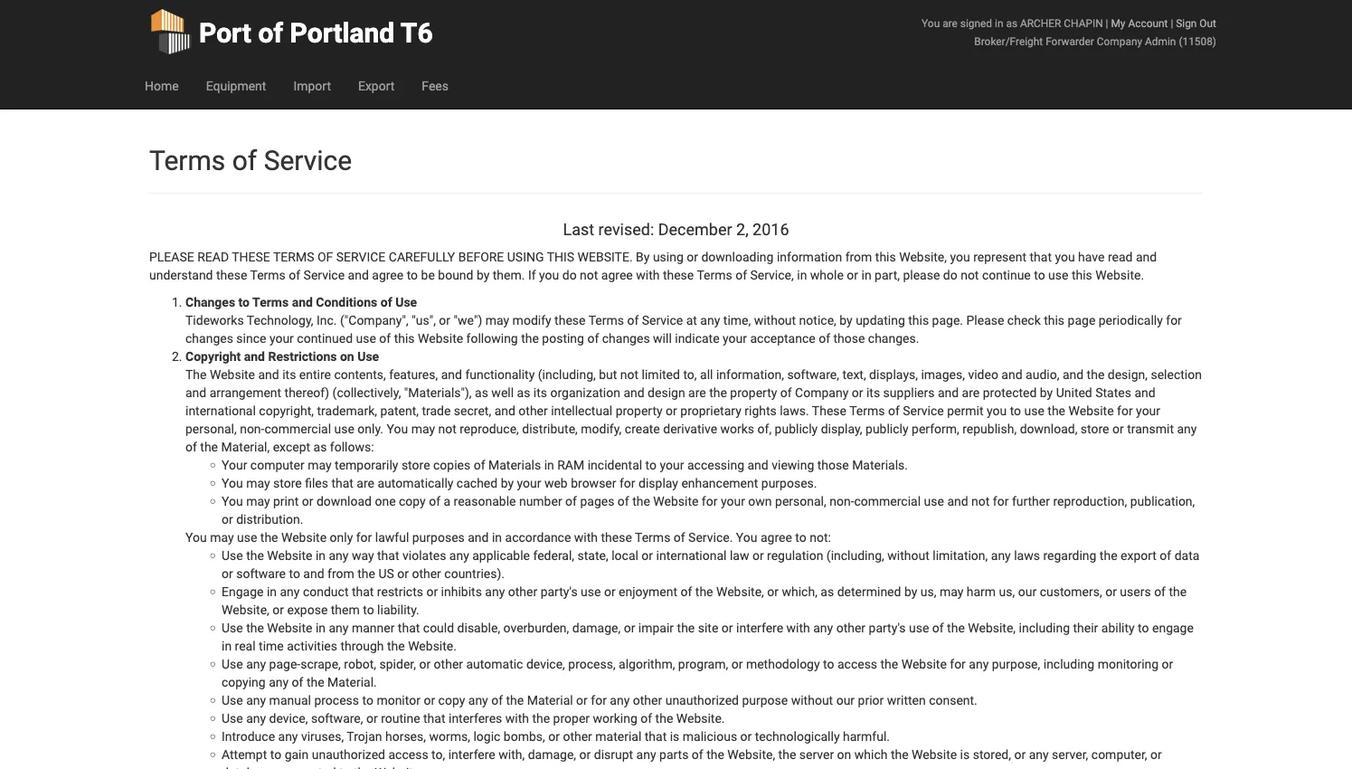Task type: describe. For each thing, give the bounding box(es) containing it.
terms up technology,
[[253, 294, 289, 309]]

whole
[[811, 267, 844, 282]]

are up permit
[[962, 385, 980, 400]]

attempt
[[222, 747, 267, 762]]

of
[[318, 249, 333, 264]]

logic
[[474, 729, 501, 744]]

0 horizontal spatial commercial
[[265, 421, 331, 436]]

worms,
[[429, 729, 470, 744]]

website down display
[[654, 493, 699, 508]]

the left 'material,'
[[200, 439, 218, 454]]

for left further
[[993, 493, 1009, 508]]

of up laws. at the right bottom of the page
[[781, 385, 792, 400]]

0 vertical spatial international
[[185, 403, 256, 418]]

indicate
[[675, 331, 720, 345]]

0 vertical spatial to,
[[684, 367, 697, 382]]

to right the changes
[[239, 294, 250, 309]]

fees
[[422, 78, 449, 93]]

2 us, from the left
[[999, 584, 1015, 599]]

them
[[331, 602, 360, 617]]

us
[[379, 566, 394, 581]]

of up the cached
[[474, 457, 485, 472]]

other up distribute,
[[519, 403, 548, 418]]

with up bombs,
[[506, 711, 529, 726]]

port of portland t6
[[199, 17, 433, 49]]

0 vertical spatial access
[[838, 656, 878, 671]]

way
[[352, 548, 374, 563]]

any left laws
[[992, 548, 1011, 563]]

the up the download, in the bottom right of the page
[[1048, 403, 1066, 418]]

and down images,
[[938, 385, 959, 400]]

and right read
[[1136, 249, 1157, 264]]

data
[[1175, 548, 1200, 563]]

notice,
[[800, 312, 837, 327]]

only.
[[358, 421, 384, 436]]

terms of service
[[149, 144, 352, 176]]

chapin
[[1064, 17, 1104, 29]]

("company",
[[340, 312, 409, 327]]

0 horizontal spatial personal,
[[185, 421, 237, 436]]

0 horizontal spatial (including,
[[538, 367, 596, 382]]

site
[[698, 620, 719, 635]]

for up consent.
[[950, 656, 966, 671]]

any left parts
[[637, 747, 657, 762]]

database
[[222, 765, 274, 769]]

please read these terms of service carefully before using this website. by using or downloading information from this website,              you represent that you have read and understand these terms of service and agree to be bound by them. if you do not agree with these              terms of service, in whole or in part, please do not continue to use this website.
[[149, 249, 1157, 282]]

service
[[336, 249, 386, 264]]

that up download
[[332, 475, 354, 490]]

files
[[305, 475, 328, 490]]

0 vertical spatial without
[[754, 312, 796, 327]]

and down since
[[244, 349, 265, 364]]

malicious
[[683, 729, 738, 744]]

working
[[593, 711, 638, 726]]

admin
[[1146, 35, 1177, 48]]

are inside you are signed in as archer chapin | my account | sign out broker/freight forwarder company admin (11508)
[[943, 17, 958, 29]]

permit
[[948, 403, 984, 418]]

monitoring
[[1098, 656, 1159, 671]]

company inside you are signed in as archer chapin | my account | sign out broker/freight forwarder company admin (11508)
[[1097, 35, 1143, 48]]

use inside please read these terms of service carefully before using this website. by using or downloading information from this website,              you represent that you have read and understand these terms of service and agree to be bound by them. if you do not agree with these              terms of service, in whole or in part, please do not continue to use this website.
[[1049, 267, 1069, 282]]

suppliers
[[884, 385, 935, 400]]

for right periodically
[[1167, 312, 1183, 327]]

terms down these
[[250, 267, 286, 282]]

read
[[197, 249, 229, 264]]

2 | from the left
[[1171, 17, 1174, 29]]

accessing
[[688, 457, 745, 472]]

your down 'enhancement'
[[721, 493, 745, 508]]

2 horizontal spatial its
[[867, 385, 881, 400]]

fees button
[[408, 63, 462, 109]]

may down the trade
[[411, 421, 435, 436]]

use up the download, in the bottom right of the page
[[1025, 403, 1045, 418]]

of down the notice,
[[819, 331, 831, 345]]

not left further
[[972, 493, 990, 508]]

or right computer,
[[1151, 747, 1163, 762]]

time,
[[724, 312, 751, 327]]

use up copying
[[222, 656, 243, 671]]

conditions
[[316, 294, 378, 309]]

process
[[314, 692, 359, 707]]

customers,
[[1040, 584, 1103, 599]]

in left the "real"
[[222, 638, 232, 653]]

web
[[545, 475, 568, 490]]

impair
[[639, 620, 674, 635]]

service up perform,
[[903, 403, 944, 418]]

service.
[[689, 530, 733, 545]]

with,
[[499, 747, 525, 762]]

prior
[[858, 692, 884, 707]]

any down only
[[329, 548, 349, 563]]

1 horizontal spatial device,
[[527, 656, 565, 671]]

company inside changes to terms and conditions of use tideworks technology, inc. ("company", "us", or "we") may modify these terms of service at any time, without notice, by updating                  this page. please check this page periodically for changes since your continued use of this website following the posting of                  changes will indicate your acceptance of those changes. copyright and restrictions on use the website and its entire contents, features, and functionality (including, but not limited to, all information, software, text,                  displays, images, video and audio, and the design, selection and arrangement thereof) (collectively, "materials"), as well as its                  organization and design are the property of company or its suppliers and are protected by united states and international copyright,                  trademark, patent, trade secret, and other intellectual property or proprietary rights laws.  these terms of service permit you to                  use the website for your personal, non-commercial use only. you may not reproduce, distribute, modify, create derivative works of,                  publicly display, publicly perform, republish, download, store or transmit any of the material, except as follows: your computer may temporarily store copies of materials in ram incidental to your accessing and viewing those materials. you may store files that are automatically cached by your web browser for display enhancement purposes. you may print or download one copy of a reasonable number of pages of the website for your own personal, non-commercial use and                          not for further reproduction, publication, or distribution. you may use the website only for lawful purposes and in accordance with these terms of service. you agree to not: use the website in any way that violates any applicable federal, state, local or international law or regulation (including,                          without limitation, any laws regarding the export of data or software to and from the us or other countries). engage in any conduct that restricts or inhibits any other party's use or enjoyment of the website, or which, as determined                          by us, may harm us, our customers, or users of the website, or expose them to liability. use the website in any manner that could disable, overburden, damage, or impair the site or interfere with any other party's                          use of the website, including their ability to engage in real time activities through the website. use any page-scrape, robot, spider, or other automatic device, process, algorithm, program, or methodology to access the                          website for any purpose, including monitoring or copying any of the material. use any manual process to monitor or copy any of the material or for any other unauthorized purpose without our prior written consent. use any device, software, or routine that interferes with the proper working of the website. introduce any viruses, trojan horses, worms, logic bombs, or other material that is malicious or technologically harmful. attempt to gain unauthorized access to, interfere with, damage, or disrupt any parts of the website, the server on which the                          website is stored, or any server, computer, or database connected to the website.
[[795, 385, 849, 400]]

my account link
[[1112, 17, 1169, 29]]

enjoyment
[[619, 584, 678, 599]]

intellectual
[[551, 403, 613, 418]]

computer,
[[1092, 747, 1148, 762]]

use down copying
[[222, 692, 243, 707]]

by right the notice,
[[840, 312, 853, 327]]

viewing
[[772, 457, 815, 472]]

create
[[625, 421, 660, 436]]

to down the material. on the left bottom of the page
[[362, 692, 374, 707]]

you left represent
[[951, 249, 971, 264]]

or up proper
[[576, 692, 588, 707]]

0 horizontal spatial device,
[[269, 711, 308, 726]]

other down violates
[[412, 566, 441, 581]]

with up the state,
[[574, 530, 598, 545]]

or left users
[[1106, 584, 1117, 599]]

and down service
[[348, 267, 369, 282]]

the up states
[[1087, 367, 1105, 382]]

1 vertical spatial without
[[888, 548, 930, 563]]

other up overburden, in the left bottom of the page
[[508, 584, 538, 599]]

are down temporarily
[[357, 475, 375, 490]]

copies
[[433, 457, 471, 472]]

functionality
[[465, 367, 535, 382]]

(collectively,
[[333, 385, 401, 400]]

download
[[317, 493, 372, 508]]

1 vertical spatial our
[[837, 692, 855, 707]]

website down expose
[[267, 620, 313, 635]]

from inside changes to terms and conditions of use tideworks technology, inc. ("company", "us", or "we") may modify these terms of service at any time, without notice, by updating                  this page. please check this page periodically for changes since your continued use of this website following the posting of                  changes will indicate your acceptance of those changes. copyright and restrictions on use the website and its entire contents, features, and functionality (including, but not limited to, all information, software, text,                  displays, images, video and audio, and the design, selection and arrangement thereof) (collectively, "materials"), as well as its                  organization and design are the property of company or its suppliers and are protected by united states and international copyright,                  trademark, patent, trade secret, and other intellectual property or proprietary rights laws.  these terms of service permit you to                  use the website for your personal, non-commercial use only. you may not reproduce, distribute, modify, create derivative works of,                  publicly display, publicly perform, republish, download, store or transmit any of the material, except as follows: your computer may temporarily store copies of materials in ram incidental to your accessing and viewing those materials. you may store files that are automatically cached by your web browser for display enhancement purposes. you may print or download one copy of a reasonable number of pages of the website for your own personal, non-commercial use and                          not for further reproduction, publication, or distribution. you may use the website only for lawful purposes and in accordance with these terms of service. you agree to not: use the website in any way that violates any applicable federal, state, local or international law or regulation (including,                          without limitation, any laws regarding the export of data or software to and from the us or other countries). engage in any conduct that restricts or inhibits any other party's use or enjoyment of the website, or which, as determined                          by us, may harm us, our customers, or users of the website, or expose them to liability. use the website in any manner that could disable, overburden, damage, or impair the site or interfere with any other party's                          use of the website, including their ability to engage in real time activities through the website. use any page-scrape, robot, spider, or other automatic device, process, algorithm, program, or methodology to access the                          website for any purpose, including monitoring or copying any of the material. use any manual process to monitor or copy any of the material or for any other unauthorized purpose without our prior written consent. use any device, software, or routine that interferes with the proper working of the website. introduce any viruses, trojan horses, worms, logic bombs, or other material that is malicious or technologically harmful. attempt to gain unauthorized access to, interfere with, damage, or disrupt any parts of the website, the server on which the                          website is stored, or any server, computer, or database connected to the website.
[[328, 566, 354, 581]]

1 publicly from the left
[[775, 421, 818, 436]]

the down scrape,
[[307, 674, 324, 689]]

distribution.
[[236, 512, 303, 526]]

the up proprietary
[[710, 385, 727, 400]]

that down liability.
[[398, 620, 420, 635]]

1 vertical spatial party's
[[869, 620, 906, 635]]

and up united
[[1063, 367, 1084, 382]]

temporarily
[[335, 457, 399, 472]]

0 vertical spatial damage,
[[573, 620, 621, 635]]

1 do from the left
[[563, 267, 577, 282]]

1 horizontal spatial non-
[[830, 493, 855, 508]]

website, inside please read these terms of service carefully before using this website. by using or downloading information from this website,              you represent that you have read and understand these terms of service and agree to be bound by them. if you do not agree with these              terms of service, in whole or in part, please do not continue to use this website.
[[900, 249, 947, 264]]

use up introduce
[[222, 711, 243, 726]]

of down malicious
[[692, 747, 704, 762]]

any up introduce
[[246, 711, 266, 726]]

of down terms
[[289, 267, 301, 282]]

consent.
[[929, 692, 978, 707]]

december
[[659, 220, 733, 239]]

as right the which,
[[821, 584, 834, 599]]

before
[[459, 249, 504, 264]]

computer
[[251, 457, 305, 472]]

carefully
[[389, 249, 455, 264]]

reproduction,
[[1054, 493, 1128, 508]]

and up applicable
[[468, 530, 489, 545]]

and up the protected
[[1002, 367, 1023, 382]]

technologically
[[755, 729, 840, 744]]

use up the limitation, on the right of page
[[924, 493, 945, 508]]

bound
[[438, 267, 474, 282]]

parts
[[660, 747, 689, 762]]

0 horizontal spatial copy
[[399, 493, 426, 508]]

only
[[330, 530, 353, 545]]

or right site
[[722, 620, 733, 635]]

scrape,
[[301, 656, 341, 671]]

in down software
[[267, 584, 277, 599]]

materials
[[489, 457, 541, 472]]

trademark,
[[317, 403, 377, 418]]

manual
[[269, 692, 311, 707]]

website. inside please read these terms of service carefully before using this website. by using or downloading information from this website,              you represent that you have read and understand these terms of service and agree to be bound by them. if you do not agree with these              terms of service, in whole or in part, please do not continue to use this website.
[[1096, 267, 1145, 282]]

you inside you are signed in as archer chapin | my account | sign out broker/freight forwarder company admin (11508)
[[922, 17, 940, 29]]

download,
[[1020, 421, 1078, 436]]

or left the which,
[[768, 584, 779, 599]]

interferes
[[449, 711, 502, 726]]

in inside you are signed in as archer chapin | my account | sign out broker/freight forwarder company admin (11508)
[[995, 17, 1004, 29]]

1 horizontal spatial its
[[534, 385, 547, 400]]

will
[[653, 331, 672, 345]]

may left harm
[[940, 584, 964, 599]]

you are signed in as archer chapin | my account | sign out broker/freight forwarder company admin (11508)
[[922, 17, 1217, 48]]

or down files
[[302, 493, 314, 508]]

changes
[[185, 294, 235, 309]]

bombs,
[[504, 729, 545, 744]]

0 horizontal spatial agree
[[372, 267, 404, 282]]

0 horizontal spatial on
[[340, 349, 354, 364]]

the down malicious
[[707, 747, 725, 762]]

this down have
[[1072, 267, 1093, 282]]

the down trojan
[[354, 765, 372, 769]]

as up secret,
[[475, 385, 489, 400]]

that up parts
[[645, 729, 667, 744]]

these up local
[[601, 530, 632, 545]]

applicable
[[473, 548, 530, 563]]

0 horizontal spatial unauthorized
[[312, 747, 385, 762]]

1 vertical spatial those
[[818, 457, 849, 472]]

you right if
[[539, 267, 559, 282]]

protected
[[983, 385, 1037, 400]]

1 vertical spatial commercial
[[855, 493, 921, 508]]

or right local
[[642, 548, 653, 563]]

website down consent.
[[912, 747, 957, 762]]

page-
[[269, 656, 301, 671]]

federal,
[[533, 548, 575, 563]]

of down downloading
[[736, 267, 747, 282]]

website, down engage
[[222, 602, 270, 617]]

0 vertical spatial software,
[[788, 367, 840, 382]]

1 horizontal spatial is
[[961, 747, 970, 762]]

0 vertical spatial party's
[[541, 584, 578, 599]]

that inside please read these terms of service carefully before using this website. by using or downloading information from this website,              you represent that you have read and understand these terms of service and agree to be bound by them. if you do not agree with these              terms of service, in whole or in part, please do not continue to use this website.
[[1030, 249, 1052, 264]]

features,
[[389, 367, 438, 382]]

selection
[[1151, 367, 1203, 382]]

sign
[[1177, 17, 1198, 29]]

use up 'written'
[[909, 620, 930, 635]]

or right "using"
[[687, 249, 699, 264]]

using
[[507, 249, 544, 264]]

transmit
[[1128, 421, 1175, 436]]

time
[[259, 638, 284, 653]]

website down "us",
[[418, 331, 463, 345]]

posting
[[542, 331, 585, 345]]

page.
[[933, 312, 964, 327]]

overburden,
[[504, 620, 569, 635]]

0 horizontal spatial is
[[670, 729, 680, 744]]

your down time,
[[723, 331, 747, 345]]

or right us
[[397, 566, 409, 581]]

and down design,
[[1135, 385, 1156, 400]]

disrupt
[[594, 747, 634, 762]]

1 vertical spatial damage,
[[528, 747, 576, 762]]

these down "using"
[[663, 267, 694, 282]]

for down 'enhancement'
[[702, 493, 718, 508]]

0 vertical spatial those
[[834, 331, 865, 345]]



Task type: vqa. For each thing, say whether or not it's contained in the screenshot.
THROUGH
yes



Task type: locate. For each thing, give the bounding box(es) containing it.
1 horizontal spatial software,
[[788, 367, 840, 382]]

1 vertical spatial company
[[795, 385, 849, 400]]

to, down worms,
[[432, 747, 445, 762]]

any left server,
[[1029, 747, 1049, 762]]

enhancement
[[682, 475, 759, 490]]

video
[[969, 367, 999, 382]]

website.
[[578, 249, 633, 264]]

use
[[1049, 267, 1069, 282], [356, 331, 376, 345], [1025, 403, 1045, 418], [334, 421, 355, 436], [924, 493, 945, 508], [237, 530, 257, 545], [581, 584, 601, 599], [909, 620, 930, 635]]

except
[[273, 439, 310, 454]]

"materials"),
[[404, 385, 472, 400]]

1 changes from the left
[[185, 331, 233, 345]]

service down import popup button
[[264, 144, 352, 176]]

1 vertical spatial interfere
[[449, 747, 496, 762]]

1 us, from the left
[[921, 584, 937, 599]]

to right methodology
[[823, 656, 835, 671]]

0 horizontal spatial from
[[328, 566, 354, 581]]

1 vertical spatial international
[[657, 548, 727, 563]]

0 horizontal spatial to,
[[432, 747, 445, 762]]

0 vertical spatial unauthorized
[[666, 692, 739, 707]]

2 publicly from the left
[[866, 421, 909, 436]]

to up display
[[646, 457, 657, 472]]

1 vertical spatial non-
[[830, 493, 855, 508]]

1 vertical spatial software,
[[311, 711, 363, 726]]

(including,
[[538, 367, 596, 382], [827, 548, 885, 563]]

other down could
[[434, 656, 463, 671]]

1 horizontal spatial from
[[846, 249, 873, 264]]

purposes
[[412, 530, 465, 545]]

personal,
[[185, 421, 237, 436], [775, 493, 827, 508]]

0 horizontal spatial changes
[[185, 331, 233, 345]]

1 horizontal spatial on
[[838, 747, 852, 762]]

the
[[185, 367, 207, 382]]

their
[[1074, 620, 1099, 635]]

0 horizontal spatial access
[[389, 747, 429, 762]]

store
[[1081, 421, 1110, 436], [402, 457, 430, 472], [273, 475, 302, 490]]

them.
[[493, 267, 525, 282]]

0 horizontal spatial store
[[273, 475, 302, 490]]

export button
[[345, 63, 408, 109]]

0 horizontal spatial our
[[837, 692, 855, 707]]

be
[[421, 267, 435, 282]]

0 horizontal spatial do
[[563, 267, 577, 282]]

not:
[[810, 530, 831, 545]]

continue
[[983, 267, 1031, 282]]

displays,
[[870, 367, 918, 382]]

and down well
[[495, 403, 516, 418]]

to right continue
[[1034, 267, 1046, 282]]

1 vertical spatial device,
[[269, 711, 308, 726]]

not right but
[[621, 367, 639, 382]]

without left the limitation, on the right of page
[[888, 548, 930, 563]]

your
[[270, 331, 294, 345], [723, 331, 747, 345], [1137, 403, 1161, 418], [660, 457, 685, 472], [517, 475, 542, 490], [721, 493, 745, 508]]

1 horizontal spatial party's
[[869, 620, 906, 635]]

harmful.
[[843, 729, 890, 744]]

part,
[[875, 267, 900, 282]]

1 horizontal spatial access
[[838, 656, 878, 671]]

you inside changes to terms and conditions of use tideworks technology, inc. ("company", "us", or "we") may modify these terms of service at any time, without notice, by updating                  this page. please check this page periodically for changes since your continued use of this website following the posting of                  changes will indicate your acceptance of those changes. copyright and restrictions on use the website and its entire contents, features, and functionality (including, but not limited to, all information, software, text,                  displays, images, video and audio, and the design, selection and arrangement thereof) (collectively, "materials"), as well as its                  organization and design are the property of company or its suppliers and are protected by united states and international copyright,                  trademark, patent, trade secret, and other intellectual property or proprietary rights laws.  these terms of service permit you to                  use the website for your personal, non-commercial use only. you may not reproduce, distribute, modify, create derivative works of,                  publicly display, publicly perform, republish, download, store or transmit any of the material, except as follows: your computer may temporarily store copies of materials in ram incidental to your accessing and viewing those materials. you may store files that are automatically cached by your web browser for display enhancement purposes. you may print or download one copy of a reasonable number of pages of the website for your own personal, non-commercial use and                          not for further reproduction, publication, or distribution. you may use the website only for lawful purposes and in accordance with these terms of service. you agree to not: use the website in any way that violates any applicable federal, state, local or international law or regulation (including,                          without limitation, any laws regarding the export of data or software to and from the us or other countries). engage in any conduct that restricts or inhibits any other party's use or enjoyment of the website, or which, as determined                          by us, may harm us, our customers, or users of the website, or expose them to liability. use the website in any manner that could disable, overburden, damage, or impair the site or interfere with any other party's                          use of the website, including their ability to engage in real time activities through the website. use any page-scrape, robot, spider, or other automatic device, process, algorithm, program, or methodology to access the                          website for any purpose, including monitoring or copying any of the material. use any manual process to monitor or copy any of the material or for any other unauthorized purpose without our prior written consent. use any device, software, or routine that interferes with the proper working of the website. introduce any viruses, trojan horses, worms, logic bombs, or other material that is malicious or technologically harmful. attempt to gain unauthorized access to, interfere with, damage, or disrupt any parts of the website, the server on which the                          website is stored, or any server, computer, or database connected to the website.
[[987, 403, 1007, 418]]

import
[[294, 78, 331, 93]]

of left data
[[1160, 548, 1172, 563]]

or right "us",
[[439, 312, 451, 327]]

spider,
[[380, 656, 416, 671]]

monitor
[[377, 692, 421, 707]]

server,
[[1052, 747, 1089, 762]]

home button
[[131, 63, 192, 109]]

from inside please read these terms of service carefully before using this website. by using or downloading information from this website,              you represent that you have read and understand these terms of service and agree to be bound by them. if you do not agree with these              terms of service, in whole or in part, please do not continue to use this website.
[[846, 249, 873, 264]]

the left site
[[677, 620, 695, 635]]

portland
[[290, 17, 395, 49]]

by
[[636, 249, 650, 264]]

and up the limitation, on the right of page
[[948, 493, 969, 508]]

automatically
[[378, 475, 454, 490]]

copying
[[222, 674, 266, 689]]

well
[[492, 385, 514, 400]]

0 vertical spatial copy
[[399, 493, 426, 508]]

ability
[[1102, 620, 1135, 635]]

or left expose
[[273, 602, 284, 617]]

1 horizontal spatial our
[[1019, 584, 1037, 599]]

1 horizontal spatial do
[[944, 267, 958, 282]]

or right the spider,
[[419, 656, 431, 671]]

non- up 'material,'
[[240, 421, 265, 436]]

of up ("company",
[[381, 294, 392, 309]]

or up trojan
[[366, 711, 378, 726]]

server
[[800, 747, 834, 762]]

any right at
[[701, 312, 721, 327]]

as up the broker/freight
[[1007, 17, 1018, 29]]

import button
[[280, 63, 345, 109]]

materials.
[[853, 457, 908, 472]]

inc.
[[317, 312, 337, 327]]

0 horizontal spatial property
[[616, 403, 663, 418]]

0 vertical spatial personal,
[[185, 421, 237, 436]]

own
[[749, 493, 772, 508]]

us, right harm
[[999, 584, 1015, 599]]

1 vertical spatial personal,
[[775, 493, 827, 508]]

any up countries).
[[450, 548, 469, 563]]

0 vertical spatial on
[[340, 349, 354, 364]]

the up software
[[246, 548, 264, 563]]

with down by
[[636, 267, 660, 282]]

use down trademark, at the left bottom
[[334, 421, 355, 436]]

understand
[[149, 267, 213, 282]]

broker/freight
[[975, 35, 1043, 48]]

website
[[418, 331, 463, 345], [210, 367, 255, 382], [1069, 403, 1114, 418], [654, 493, 699, 508], [281, 530, 327, 545], [267, 548, 313, 563], [267, 620, 313, 635], [902, 656, 947, 671], [912, 747, 957, 762]]

agree inside changes to terms and conditions of use tideworks technology, inc. ("company", "us", or "we") may modify these terms of service at any time, without notice, by updating                  this page. please check this page periodically for changes since your continued use of this website following the posting of                  changes will indicate your acceptance of those changes. copyright and restrictions on use the website and its entire contents, features, and functionality (including, but not limited to, all information, software, text,                  displays, images, video and audio, and the design, selection and arrangement thereof) (collectively, "materials"), as well as its                  organization and design are the property of company or its suppliers and are protected by united states and international copyright,                  trademark, patent, trade secret, and other intellectual property or proprietary rights laws.  these terms of service permit you to                  use the website for your personal, non-commercial use only. you may not reproduce, distribute, modify, create derivative works of,                  publicly display, publicly perform, republish, download, store or transmit any of the material, except as follows: your computer may temporarily store copies of materials in ram incidental to your accessing and viewing those materials. you may store files that are automatically cached by your web browser for display enhancement purposes. you may print or download one copy of a reasonable number of pages of the website for your own personal, non-commercial use and                          not for further reproduction, publication, or distribution. you may use the website only for lawful purposes and in accordance with these terms of service. you agree to not: use the website in any way that violates any applicable federal, state, local or international law or regulation (including,                          without limitation, any laws regarding the export of data or software to and from the us or other countries). engage in any conduct that restricts or inhibits any other party's use or enjoyment of the website, or which, as determined                          by us, may harm us, our customers, or users of the website, or expose them to liability. use the website in any manner that could disable, overburden, damage, or impair the site or interfere with any other party's                          use of the website, including their ability to engage in real time activities through the website. use any page-scrape, robot, spider, or other automatic device, process, algorithm, program, or methodology to access the                          website for any purpose, including monitoring or copying any of the material. use any manual process to monitor or copy any of the material or for any other unauthorized purpose without our prior written consent. use any device, software, or routine that interferes with the proper working of the website. introduce any viruses, trojan horses, worms, logic bombs, or other material that is malicious or technologically harmful. attempt to gain unauthorized access to, interfere with, damage, or disrupt any parts of the website, the server on which the                          website is stored, or any server, computer, or database connected to the website.
[[761, 530, 793, 545]]

0 vertical spatial is
[[670, 729, 680, 744]]

terms down downloading
[[697, 267, 733, 282]]

company
[[1097, 35, 1143, 48], [795, 385, 849, 400]]

those down updating
[[834, 331, 865, 345]]

thereof)
[[285, 385, 330, 400]]

state,
[[578, 548, 609, 563]]

website.
[[1096, 267, 1145, 282], [408, 638, 457, 653], [677, 711, 725, 726], [375, 765, 423, 769]]

1 vertical spatial including
[[1044, 656, 1095, 671]]

downloading
[[702, 249, 774, 264]]

website,
[[900, 249, 947, 264], [717, 584, 764, 599], [222, 602, 270, 617], [968, 620, 1016, 635], [728, 747, 776, 762]]

use up "us",
[[396, 294, 417, 309]]

not down the trade
[[438, 421, 457, 436]]

that
[[1030, 249, 1052, 264], [332, 475, 354, 490], [377, 548, 400, 563], [352, 584, 374, 599], [398, 620, 420, 635], [424, 711, 446, 726], [645, 729, 667, 744]]

0 horizontal spatial international
[[185, 403, 256, 418]]

2 vertical spatial without
[[791, 692, 834, 707]]

website down united
[[1069, 403, 1114, 418]]

sign out link
[[1177, 17, 1217, 29]]

0 horizontal spatial party's
[[541, 584, 578, 599]]

is left stored,
[[961, 747, 970, 762]]

check
[[1008, 312, 1041, 327]]

or down engage
[[1162, 656, 1174, 671]]

this left "page."
[[909, 312, 929, 327]]

1 horizontal spatial copy
[[438, 692, 465, 707]]

to down trojan
[[339, 765, 351, 769]]

you
[[922, 17, 940, 29], [387, 421, 408, 436], [222, 475, 243, 490], [222, 493, 243, 508], [185, 530, 207, 545], [736, 530, 758, 545]]

to left 'be'
[[407, 267, 418, 282]]

changes
[[185, 331, 233, 345], [602, 331, 650, 345]]

terms
[[273, 249, 314, 264]]

without up acceptance
[[754, 312, 796, 327]]

conduct
[[303, 584, 349, 599]]

0 horizontal spatial company
[[795, 385, 849, 400]]

information,
[[717, 367, 784, 382]]

1 vertical spatial is
[[961, 747, 970, 762]]

other
[[519, 403, 548, 418], [412, 566, 441, 581], [508, 584, 538, 599], [837, 620, 866, 635], [434, 656, 463, 671], [633, 692, 663, 707], [563, 729, 593, 744]]

company down my
[[1097, 35, 1143, 48]]

including down 'their'
[[1044, 656, 1095, 671]]

store up print on the left
[[273, 475, 302, 490]]

service inside please read these terms of service carefully before using this website. by using or downloading information from this website,              you represent that you have read and understand these terms of service and agree to be bound by them. if you do not agree with these              terms of service, in whole or in part, please do not continue to use this website.
[[304, 267, 345, 282]]

changes.
[[869, 331, 920, 345]]

any up gain
[[278, 729, 298, 744]]

1 horizontal spatial international
[[657, 548, 727, 563]]

to up regulation
[[796, 530, 807, 545]]

0 vertical spatial store
[[1081, 421, 1110, 436]]

any down the which,
[[814, 620, 834, 635]]

1 horizontal spatial commercial
[[855, 493, 921, 508]]

1 horizontal spatial personal,
[[775, 493, 827, 508]]

1 horizontal spatial store
[[402, 457, 430, 472]]

or left inhibits
[[427, 584, 438, 599]]

0 horizontal spatial us,
[[921, 584, 937, 599]]

1 vertical spatial from
[[328, 566, 354, 581]]

your up "transmit"
[[1137, 403, 1161, 418]]

this
[[876, 249, 896, 264], [1072, 267, 1093, 282], [909, 312, 929, 327], [1044, 312, 1065, 327], [394, 331, 415, 345]]

party's down federal,
[[541, 584, 578, 599]]

website left only
[[281, 530, 327, 545]]

1 vertical spatial property
[[616, 403, 663, 418]]

on up contents, on the top left of the page
[[340, 349, 354, 364]]

to up the manner
[[363, 602, 374, 617]]

0 horizontal spatial its
[[282, 367, 296, 382]]

2 vertical spatial store
[[273, 475, 302, 490]]

if
[[528, 267, 536, 282]]

1 vertical spatial to,
[[432, 747, 445, 762]]

or right malicious
[[741, 729, 752, 744]]

any down them
[[329, 620, 349, 635]]

1 horizontal spatial to,
[[684, 367, 697, 382]]

any down page-
[[269, 674, 289, 689]]

1 horizontal spatial property
[[731, 385, 778, 400]]

for down states
[[1118, 403, 1133, 418]]

that up us
[[377, 548, 400, 563]]

automatic
[[466, 656, 523, 671]]

port
[[199, 17, 251, 49]]

or right monitor
[[424, 692, 435, 707]]

us, down the limitation, on the right of page
[[921, 584, 937, 599]]

0 vertical spatial commercial
[[265, 421, 331, 436]]

publication,
[[1131, 493, 1196, 508]]

|
[[1106, 17, 1109, 29], [1171, 17, 1174, 29]]

using
[[653, 249, 684, 264]]

your up number
[[517, 475, 542, 490]]

this down "us",
[[394, 331, 415, 345]]

or down text, at the top right of the page
[[852, 385, 864, 400]]

images,
[[922, 367, 965, 382]]

to right software
[[289, 566, 300, 581]]

with inside please read these terms of service carefully before using this website. by using or downloading information from this website,              you represent that you have read and understand these terms of service and agree to be bound by them. if you do not agree with these              terms of service, in whole or in part, please do not continue to use this website.
[[636, 267, 660, 282]]

audio,
[[1026, 367, 1060, 382]]

in down the information
[[797, 267, 807, 282]]

2 horizontal spatial agree
[[761, 530, 793, 545]]

its up distribute,
[[534, 385, 547, 400]]

unauthorized down the program,
[[666, 692, 739, 707]]

1 vertical spatial store
[[402, 457, 430, 472]]

these
[[216, 267, 247, 282], [663, 267, 694, 282], [555, 312, 586, 327], [601, 530, 632, 545]]

2 horizontal spatial store
[[1081, 421, 1110, 436]]

your
[[222, 457, 247, 472]]

1 horizontal spatial |
[[1171, 17, 1174, 29]]

1 vertical spatial on
[[838, 747, 852, 762]]

1 horizontal spatial interfere
[[737, 620, 784, 635]]

1 horizontal spatial agree
[[602, 267, 633, 282]]

1 horizontal spatial us,
[[999, 584, 1015, 599]]

0 vertical spatial including
[[1019, 620, 1070, 635]]

2 changes from the left
[[602, 331, 650, 345]]

or down proper
[[549, 729, 560, 744]]

pages
[[580, 493, 615, 508]]

by inside please read these terms of service carefully before using this website. by using or downloading information from this website,              you represent that you have read and understand these terms of service and agree to be bound by them. if you do not agree with these              terms of service, in whole or in part, please do not continue to use this website.
[[477, 267, 490, 282]]

0 horizontal spatial publicly
[[775, 421, 818, 436]]

arrangement
[[210, 385, 282, 400]]

0 horizontal spatial non-
[[240, 421, 265, 436]]

interfere down logic
[[449, 747, 496, 762]]

0 vertical spatial non-
[[240, 421, 265, 436]]

damage,
[[573, 620, 621, 635], [528, 747, 576, 762]]

regulation
[[767, 548, 824, 563]]

0 vertical spatial property
[[731, 385, 778, 400]]

its down displays,
[[867, 385, 881, 400]]

1 | from the left
[[1106, 17, 1109, 29]]

our down laws
[[1019, 584, 1037, 599]]

0 vertical spatial our
[[1019, 584, 1037, 599]]

as inside you are signed in as archer chapin | my account | sign out broker/freight forwarder company admin (11508)
[[1007, 17, 1018, 29]]

the down display
[[633, 493, 650, 508]]

export
[[358, 78, 395, 93]]

commercial up except
[[265, 421, 331, 436]]

introduce
[[222, 729, 275, 744]]

1 horizontal spatial company
[[1097, 35, 1143, 48]]

2 do from the left
[[944, 267, 958, 282]]

0 vertical spatial company
[[1097, 35, 1143, 48]]

software, down process
[[311, 711, 363, 726]]

all
[[700, 367, 713, 382]]

print
[[273, 493, 299, 508]]

from
[[846, 249, 873, 264], [328, 566, 354, 581]]

these up posting
[[555, 312, 586, 327]]

the down distribution.
[[260, 530, 278, 545]]

1 horizontal spatial unauthorized
[[666, 692, 739, 707]]

on left which
[[838, 747, 852, 762]]

use up software
[[222, 548, 243, 563]]

use up contents, on the top left of the page
[[358, 349, 379, 364]]

process,
[[568, 656, 616, 671]]

restricts
[[377, 584, 423, 599]]

0 horizontal spatial software,
[[311, 711, 363, 726]]

or right whole
[[847, 267, 859, 282]]

1 vertical spatial access
[[389, 747, 429, 762]]

1 vertical spatial copy
[[438, 692, 465, 707]]

the up the spider,
[[387, 638, 405, 653]]

my
[[1112, 17, 1126, 29]]

website up 'written'
[[902, 656, 947, 671]]

proper
[[553, 711, 590, 726]]

in up the broker/freight
[[995, 17, 1004, 29]]

rights
[[745, 403, 777, 418]]

0 vertical spatial from
[[846, 249, 873, 264]]

or left distribution.
[[222, 512, 233, 526]]

of right the enjoyment
[[681, 584, 693, 599]]

0 vertical spatial (including,
[[538, 367, 596, 382]]

periodically
[[1099, 312, 1163, 327]]

1 horizontal spatial (including,
[[827, 548, 885, 563]]

or
[[687, 249, 699, 264], [847, 267, 859, 282], [439, 312, 451, 327], [852, 385, 864, 400], [666, 403, 678, 418], [1113, 421, 1124, 436], [302, 493, 314, 508], [222, 512, 233, 526], [642, 548, 653, 563], [753, 548, 764, 563], [222, 566, 233, 581], [397, 566, 409, 581], [427, 584, 438, 599], [604, 584, 616, 599], [768, 584, 779, 599], [1106, 584, 1117, 599], [273, 602, 284, 617], [624, 620, 636, 635], [722, 620, 733, 635], [419, 656, 431, 671], [732, 656, 743, 671], [1162, 656, 1174, 671], [424, 692, 435, 707], [576, 692, 588, 707], [366, 711, 378, 726], [549, 729, 560, 744], [741, 729, 752, 744], [580, 747, 591, 762], [1015, 747, 1026, 762], [1151, 747, 1163, 762]]

0 vertical spatial interfere
[[737, 620, 784, 635]]

0 vertical spatial device,
[[527, 656, 565, 671]]

design
[[648, 385, 686, 400]]

to left gain
[[270, 747, 282, 762]]

the down material
[[532, 711, 550, 726]]

other down algorithm,
[[633, 692, 663, 707]]

0 horizontal spatial |
[[1106, 17, 1109, 29]]

of right 'working'
[[641, 711, 653, 726]]

changes up copyright
[[185, 331, 233, 345]]

commercial
[[265, 421, 331, 436], [855, 493, 921, 508]]

or up engage
[[222, 566, 233, 581]]



